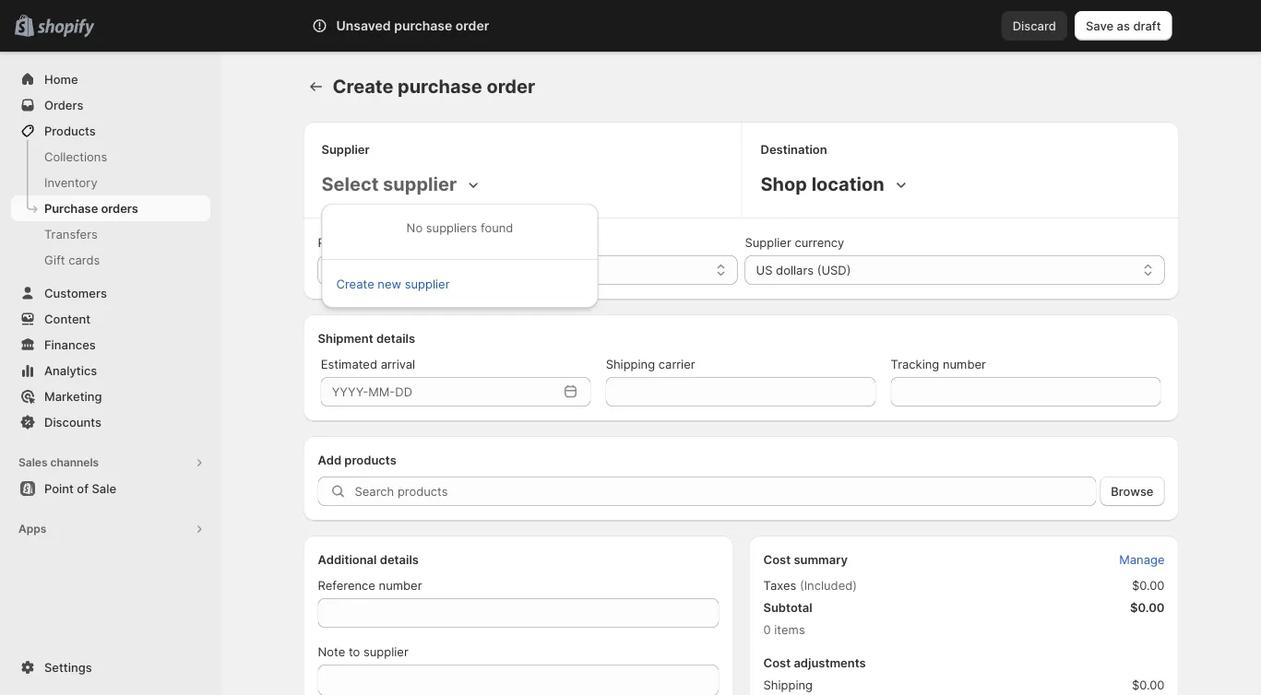 Task type: locate. For each thing, give the bounding box(es) containing it.
settings
[[44, 661, 92, 675]]

1 vertical spatial supplier
[[745, 235, 792, 250]]

1 vertical spatial number
[[379, 579, 422, 593]]

(optional)
[[407, 235, 461, 250]]

unsaved purchase order
[[336, 18, 489, 34]]

summary
[[794, 553, 848, 567]]

new
[[378, 277, 402, 291]]

customers link
[[11, 281, 210, 306]]

create down unsaved
[[333, 75, 394, 98]]

Tracking number text field
[[891, 378, 1162, 407]]

0 horizontal spatial shipping
[[606, 357, 656, 372]]

(usd)
[[818, 263, 851, 277]]

sales channels button
[[11, 450, 210, 476]]

purchase down unsaved purchase order
[[398, 75, 483, 98]]

location
[[812, 173, 885, 196]]

orders
[[101, 201, 138, 216]]

cost down "0 items"
[[764, 656, 791, 671]]

analytics link
[[11, 358, 210, 384]]

supplier right to at bottom left
[[364, 645, 409, 660]]

shipping
[[606, 357, 656, 372], [764, 678, 813, 693]]

add products
[[318, 453, 397, 468]]

none
[[329, 263, 359, 277]]

taxes (included)
[[764, 579, 858, 593]]

order for create purchase order
[[487, 75, 536, 98]]

shipment details
[[318, 331, 415, 346]]

supplier for create new supplier
[[405, 277, 450, 291]]

save as draft
[[1086, 18, 1162, 33]]

additional details
[[318, 553, 419, 567]]

orders link
[[11, 92, 210, 118]]

1 vertical spatial supplier
[[405, 277, 450, 291]]

search
[[393, 18, 433, 33]]

supplier inside button
[[405, 277, 450, 291]]

collections link
[[11, 144, 210, 170]]

supplier up us
[[745, 235, 792, 250]]

collections
[[44, 150, 107, 164]]

1 vertical spatial shipping
[[764, 678, 813, 693]]

$0.00
[[1133, 579, 1165, 593], [1131, 601, 1165, 615], [1133, 678, 1165, 693]]

0 vertical spatial supplier
[[322, 142, 370, 156]]

supplier
[[383, 173, 457, 196], [405, 277, 450, 291], [364, 645, 409, 660]]

1 horizontal spatial number
[[943, 357, 987, 372]]

number down additional details
[[379, 579, 422, 593]]

0 vertical spatial details
[[377, 331, 415, 346]]

0 vertical spatial cost
[[764, 553, 791, 567]]

purchase for unsaved
[[394, 18, 453, 34]]

create inside button
[[336, 277, 374, 291]]

2 cost from the top
[[764, 656, 791, 671]]

discounts link
[[11, 410, 210, 436]]

purchase right unsaved
[[394, 18, 453, 34]]

cost
[[764, 553, 791, 567], [764, 656, 791, 671]]

1 vertical spatial cost
[[764, 656, 791, 671]]

0 vertical spatial supplier
[[383, 173, 457, 196]]

1 vertical spatial order
[[487, 75, 536, 98]]

number right tracking
[[943, 357, 987, 372]]

supplier right new
[[405, 277, 450, 291]]

destination
[[761, 142, 828, 156]]

Search products text field
[[355, 477, 1097, 507]]

1 horizontal spatial shipping
[[764, 678, 813, 693]]

apps
[[18, 523, 46, 536]]

2 vertical spatial supplier
[[364, 645, 409, 660]]

additional
[[318, 553, 377, 567]]

apps button
[[11, 517, 210, 543]]

transfers
[[44, 227, 98, 241]]

1 vertical spatial details
[[380, 553, 419, 567]]

dollars
[[776, 263, 814, 277]]

0 horizontal spatial supplier
[[322, 142, 370, 156]]

us
[[756, 263, 773, 277]]

supplier inside 'dropdown button'
[[383, 173, 457, 196]]

1 cost from the top
[[764, 553, 791, 567]]

gift
[[44, 253, 65, 267]]

payment terms (optional)
[[318, 235, 461, 250]]

home link
[[11, 66, 210, 92]]

arrival
[[381, 357, 416, 372]]

order for unsaved purchase order
[[456, 18, 489, 34]]

2 vertical spatial $0.00
[[1133, 678, 1165, 693]]

shipping for shipping
[[764, 678, 813, 693]]

details up the arrival
[[377, 331, 415, 346]]

1 vertical spatial purchase
[[398, 75, 483, 98]]

orders
[[44, 98, 84, 112]]

shipping left carrier
[[606, 357, 656, 372]]

0 vertical spatial create
[[333, 75, 394, 98]]

unsaved
[[336, 18, 391, 34]]

0 vertical spatial order
[[456, 18, 489, 34]]

adjustments
[[794, 656, 866, 671]]

found
[[481, 221, 514, 235]]

inventory
[[44, 175, 98, 190]]

tracking number
[[891, 357, 987, 372]]

shipping for shipping carrier
[[606, 357, 656, 372]]

save as draft button
[[1075, 11, 1173, 41]]

0 vertical spatial purchase
[[394, 18, 453, 34]]

supplier up no
[[383, 173, 457, 196]]

purchase
[[394, 18, 453, 34], [398, 75, 483, 98]]

order
[[456, 18, 489, 34], [487, 75, 536, 98]]

shipping carrier
[[606, 357, 696, 372]]

cost up taxes
[[764, 553, 791, 567]]

discounts
[[44, 415, 102, 430]]

gift cards
[[44, 253, 100, 267]]

details up reference number on the left of the page
[[380, 553, 419, 567]]

supplier
[[322, 142, 370, 156], [745, 235, 792, 250]]

browse button
[[1101, 477, 1165, 507]]

0 horizontal spatial number
[[379, 579, 422, 593]]

select supplier
[[322, 173, 457, 196]]

number for tracking number
[[943, 357, 987, 372]]

1 vertical spatial create
[[336, 277, 374, 291]]

create left new
[[336, 277, 374, 291]]

as
[[1117, 18, 1131, 33]]

items
[[775, 623, 806, 637]]

discard
[[1013, 18, 1057, 33]]

0 vertical spatial shipping
[[606, 357, 656, 372]]

settings link
[[11, 655, 210, 681]]

shipping down cost adjustments
[[764, 678, 813, 693]]

0 items
[[764, 623, 806, 637]]

suppliers
[[426, 221, 478, 235]]

of
[[77, 482, 89, 496]]

details
[[377, 331, 415, 346], [380, 553, 419, 567]]

1 vertical spatial $0.00
[[1131, 601, 1165, 615]]

1 horizontal spatial supplier
[[745, 235, 792, 250]]

to
[[349, 645, 360, 660]]

number
[[943, 357, 987, 372], [379, 579, 422, 593]]

cost for cost adjustments
[[764, 656, 791, 671]]

supplier up select
[[322, 142, 370, 156]]

0 vertical spatial number
[[943, 357, 987, 372]]

point of sale button
[[0, 476, 222, 502]]

marketing link
[[11, 384, 210, 410]]

point of sale
[[44, 482, 116, 496]]



Task type: vqa. For each thing, say whether or not it's contained in the screenshot.
K
no



Task type: describe. For each thing, give the bounding box(es) containing it.
$0.00 for shipping
[[1133, 678, 1165, 693]]

taxes
[[764, 579, 797, 593]]

transfers link
[[11, 222, 210, 247]]

search button
[[363, 11, 899, 41]]

cost for cost summary
[[764, 553, 791, 567]]

products
[[345, 453, 397, 468]]

cost summary
[[764, 553, 848, 567]]

create new supplier button
[[325, 271, 461, 297]]

purchase orders link
[[11, 196, 210, 222]]

purchase orders
[[44, 201, 138, 216]]

manage
[[1120, 553, 1165, 567]]

channels
[[50, 456, 99, 470]]

sale
[[92, 482, 116, 496]]

supplier for supplier currency
[[745, 235, 792, 250]]

supplier for supplier
[[322, 142, 370, 156]]

shopify image
[[37, 19, 94, 37]]

note
[[318, 645, 345, 660]]

shop location button
[[757, 170, 914, 199]]

number for reference number
[[379, 579, 422, 593]]

reference
[[318, 579, 376, 593]]

subtotal
[[764, 601, 813, 615]]

create new supplier
[[336, 277, 450, 291]]

estimated arrival
[[321, 357, 416, 372]]

carrier
[[659, 357, 696, 372]]

Note to supplier text field
[[318, 666, 720, 696]]

no
[[407, 221, 423, 235]]

currency
[[795, 235, 845, 250]]

select supplier button
[[318, 170, 487, 199]]

content link
[[11, 306, 210, 332]]

products link
[[11, 118, 210, 144]]

marketing
[[44, 390, 102, 404]]

inventory link
[[11, 170, 210, 196]]

supplier currency
[[745, 235, 845, 250]]

select
[[322, 173, 379, 196]]

shop location
[[761, 173, 885, 196]]

note to supplier
[[318, 645, 409, 660]]

Estimated arrival text field
[[321, 378, 558, 407]]

manage button
[[1109, 547, 1176, 573]]

shop
[[761, 173, 808, 196]]

no suppliers found
[[407, 221, 514, 235]]

supplier for note to supplier
[[364, 645, 409, 660]]

cost adjustments
[[764, 656, 866, 671]]

(included)
[[800, 579, 858, 593]]

create for create new supplier
[[336, 277, 374, 291]]

details for additional details
[[380, 553, 419, 567]]

products
[[44, 124, 96, 138]]

analytics
[[44, 364, 97, 378]]

details for shipment details
[[377, 331, 415, 346]]

discard link
[[1002, 11, 1068, 41]]

0 vertical spatial $0.00
[[1133, 579, 1165, 593]]

create for create purchase order
[[333, 75, 394, 98]]

sales channels
[[18, 456, 99, 470]]

finances link
[[11, 332, 210, 358]]

payment
[[318, 235, 368, 250]]

browse
[[1112, 485, 1154, 499]]

finances
[[44, 338, 96, 352]]

0
[[764, 623, 771, 637]]

add
[[318, 453, 342, 468]]

cards
[[69, 253, 100, 267]]

shipment
[[318, 331, 374, 346]]

$0.00 for subtotal
[[1131, 601, 1165, 615]]

Shipping carrier text field
[[606, 378, 877, 407]]

save
[[1086, 18, 1114, 33]]

home
[[44, 72, 78, 86]]

content
[[44, 312, 91, 326]]

Reference number text field
[[318, 599, 720, 629]]

point
[[44, 482, 74, 496]]

purchase for create
[[398, 75, 483, 98]]

us dollars (usd)
[[756, 263, 851, 277]]

create purchase order
[[333, 75, 536, 98]]

terms
[[371, 235, 403, 250]]

point of sale link
[[11, 476, 210, 502]]

gift cards link
[[11, 247, 210, 273]]

customers
[[44, 286, 107, 300]]



